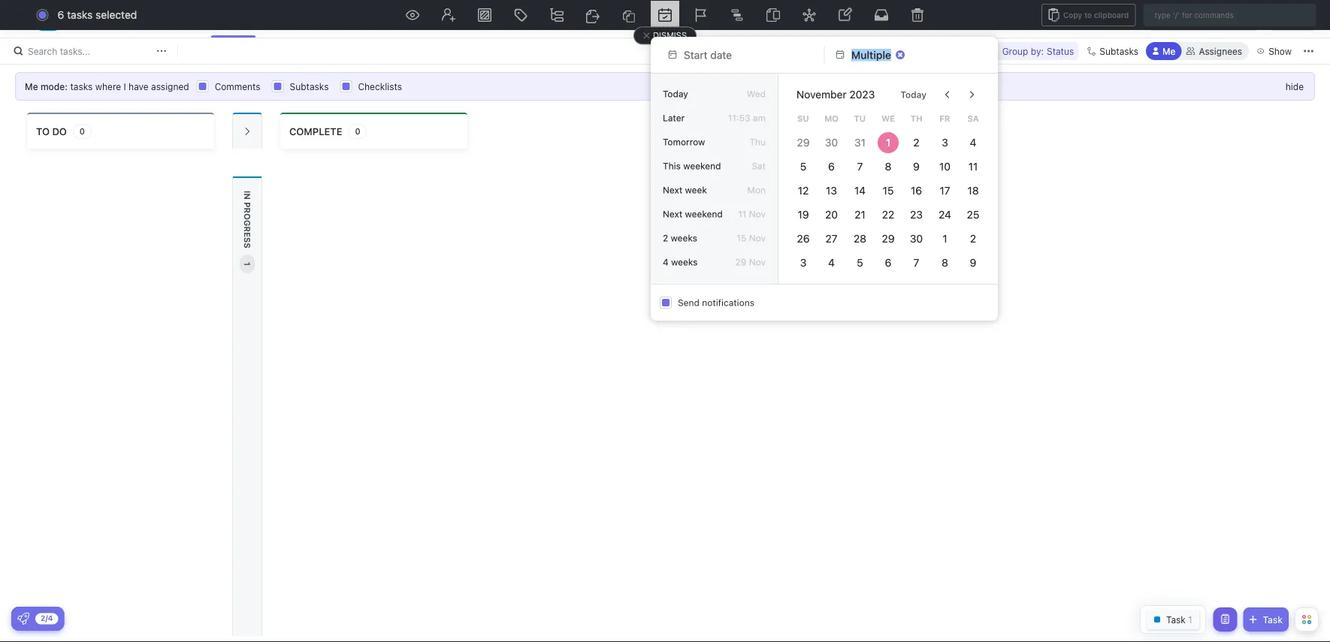 Task type: vqa. For each thing, say whether or not it's contained in the screenshot.
to
yes



Task type: describe. For each thing, give the bounding box(es) containing it.
weekend for this weekend
[[684, 161, 721, 171]]

i n p r o g r e s s
[[242, 191, 252, 249]]

nov for 29 nov
[[749, 257, 766, 268]]

31
[[855, 136, 866, 149]]

subtasks
[[290, 81, 329, 92]]

4 weeks
[[663, 257, 698, 268]]

send notifications
[[678, 298, 755, 308]]

assignees
[[1199, 46, 1243, 56]]

n
[[242, 194, 252, 200]]

2/4
[[41, 615, 53, 623]]

to
[[36, 126, 50, 137]]

e
[[242, 232, 252, 238]]

0 vertical spatial 29
[[797, 136, 810, 149]]

1 vertical spatial 30
[[910, 233, 923, 245]]

november
[[797, 88, 847, 101]]

16
[[911, 185, 923, 197]]

search
[[28, 46, 57, 56]]

later
[[663, 113, 685, 123]]

11:53 am
[[728, 113, 766, 123]]

25
[[967, 209, 980, 221]]

wed
[[747, 89, 766, 99]]

13
[[826, 185, 838, 197]]

22
[[882, 209, 895, 221]]

tu
[[854, 114, 866, 123]]

1 up assignees in the top of the page
[[1221, 13, 1225, 24]]

28
[[854, 233, 867, 245]]

am
[[753, 113, 766, 123]]

space
[[100, 12, 135, 26]]

week
[[685, 185, 707, 195]]

1 vertical spatial 29
[[882, 233, 895, 245]]

nov for 15 nov
[[749, 233, 766, 244]]

this
[[663, 161, 681, 171]]

27
[[826, 233, 838, 245]]

dismiss
[[653, 31, 687, 41]]

tasks...
[[60, 46, 90, 56]]

2 weeks
[[663, 233, 698, 244]]

this weekend
[[663, 161, 721, 171]]

search tasks...
[[28, 46, 90, 56]]

share button
[[1268, 7, 1317, 31]]

1 horizontal spatial 2
[[914, 136, 920, 149]]

mo
[[825, 114, 839, 123]]

Due date text field
[[852, 49, 892, 61]]

th
[[911, 114, 923, 123]]

complete
[[289, 126, 342, 137]]

0 horizontal spatial 6
[[58, 9, 64, 21]]

me mode: tasks where i have assigned
[[25, 81, 189, 92]]

table
[[490, 12, 516, 25]]

2 vertical spatial 29
[[736, 257, 747, 268]]

1 vertical spatial 7
[[914, 257, 920, 269]]

14
[[855, 185, 866, 197]]

mode:
[[41, 81, 68, 92]]

p
[[242, 202, 252, 208]]

6 tasks selected
[[58, 9, 137, 21]]

2023
[[850, 88, 875, 101]]

0 horizontal spatial 30
[[825, 136, 838, 149]]

2 horizontal spatial 6
[[885, 257, 892, 269]]

table link
[[490, 0, 522, 38]]

1 horizontal spatial 4
[[829, 257, 835, 269]]

do
[[52, 126, 67, 137]]

0 horizontal spatial today
[[663, 89, 688, 99]]

15 nov
[[737, 233, 766, 244]]

have
[[129, 81, 149, 92]]

2 r from the top
[[242, 227, 252, 232]]

su
[[798, 114, 809, 123]]

i
[[124, 81, 126, 92]]

checklists
[[358, 81, 402, 92]]

share
[[1287, 14, 1311, 24]]

assigned
[[151, 81, 189, 92]]

thu
[[750, 137, 766, 147]]

team space
[[66, 12, 135, 26]]

automations
[[1156, 14, 1211, 24]]

where
[[95, 81, 121, 92]]

weeks for 2 weeks
[[671, 233, 698, 244]]

selected
[[96, 9, 137, 21]]

weeks for 4 weeks
[[671, 257, 698, 268]]

me for me mode: tasks where i have assigned
[[25, 81, 38, 92]]

comments
[[215, 81, 261, 92]]

11 nov
[[738, 209, 766, 220]]

0 horizontal spatial 4
[[663, 257, 669, 268]]

sa
[[968, 114, 979, 123]]

1 down we
[[886, 136, 891, 149]]

1 horizontal spatial 6
[[829, 161, 835, 173]]

23
[[911, 209, 923, 221]]

list
[[174, 12, 192, 25]]

2 horizontal spatial 2
[[971, 233, 977, 245]]

21
[[855, 209, 866, 221]]

tomorrow
[[663, 137, 705, 147]]

onboarding checklist button image
[[17, 613, 29, 625]]

board
[[226, 12, 256, 25]]

team space button
[[60, 2, 135, 35]]

weekend for next weekend
[[685, 209, 723, 220]]

today inside button
[[901, 89, 927, 100]]

team
[[66, 12, 97, 26]]

0 horizontal spatial 7
[[857, 161, 863, 173]]

o
[[242, 214, 252, 220]]



Task type: locate. For each thing, give the bounding box(es) containing it.
1 vertical spatial r
[[242, 227, 252, 232]]

2 down th
[[914, 136, 920, 149]]

3
[[942, 136, 949, 149], [800, 257, 807, 269]]

11 up 18
[[969, 161, 978, 173]]

18
[[968, 185, 979, 197]]

Search tasks... text field
[[28, 41, 153, 62]]

r down o
[[242, 227, 252, 232]]

1 down 24 in the top right of the page
[[943, 233, 948, 245]]

1 horizontal spatial 29
[[797, 136, 810, 149]]

me left mode:
[[25, 81, 38, 92]]

next weekend
[[663, 209, 723, 220]]

0 right complete
[[355, 127, 361, 136]]

0 horizontal spatial 9
[[914, 161, 920, 173]]

0 vertical spatial tasks
[[67, 9, 93, 21]]

19
[[798, 209, 809, 221]]

nov
[[749, 209, 766, 220], [749, 233, 766, 244], [749, 257, 766, 268]]

24
[[939, 209, 952, 221]]

5 down 28 in the top of the page
[[857, 257, 863, 269]]

1 horizontal spatial 30
[[910, 233, 923, 245]]

7 down 31
[[857, 161, 863, 173]]

0 vertical spatial 7
[[857, 161, 863, 173]]

15 for 15
[[883, 185, 894, 197]]

next left 'week'
[[663, 185, 683, 195]]

30
[[825, 136, 838, 149], [910, 233, 923, 245]]

0 right do
[[80, 127, 85, 136]]

0 horizontal spatial 3
[[800, 257, 807, 269]]

6 down 22
[[885, 257, 892, 269]]

0 horizontal spatial 5
[[800, 161, 807, 173]]

sat
[[752, 161, 766, 171]]

29
[[797, 136, 810, 149], [882, 233, 895, 245], [736, 257, 747, 268]]

8 down 24 in the top right of the page
[[942, 257, 949, 269]]

7
[[857, 161, 863, 173], [914, 257, 920, 269]]

15 up 22
[[883, 185, 894, 197]]

to do
[[36, 126, 67, 137]]

me for me
[[1163, 46, 1176, 56]]

0 vertical spatial 3
[[942, 136, 949, 149]]

next up the 2 weeks
[[663, 209, 683, 220]]

2 next from the top
[[663, 209, 683, 220]]

me button
[[1147, 42, 1182, 60]]

2 nov from the top
[[749, 233, 766, 244]]

0 vertical spatial 30
[[825, 136, 838, 149]]

9 up the 16
[[914, 161, 920, 173]]

0 vertical spatial weeks
[[671, 233, 698, 244]]

3 nov from the top
[[749, 257, 766, 268]]

7 down 23
[[914, 257, 920, 269]]

2 vertical spatial nov
[[749, 257, 766, 268]]

type '/' for commands field
[[1144, 4, 1317, 26]]

assignees button
[[1180, 42, 1250, 60]]

1 horizontal spatial 11
[[969, 161, 978, 173]]

board link
[[226, 0, 262, 38]]

11 up 15 nov
[[738, 209, 747, 220]]

s
[[242, 238, 252, 243], [242, 243, 252, 249]]

0
[[80, 127, 85, 136], [355, 127, 361, 136]]

20
[[825, 209, 838, 221]]

1 vertical spatial 5
[[857, 257, 863, 269]]

8
[[885, 161, 892, 173], [942, 257, 949, 269]]

notifications
[[702, 298, 755, 308]]

0 for complete
[[355, 127, 361, 136]]

12
[[798, 185, 809, 197]]

1 down e
[[242, 262, 252, 266]]

1 s from the top
[[242, 238, 252, 243]]

1 horizontal spatial 15
[[883, 185, 894, 197]]

1 vertical spatial weekend
[[685, 209, 723, 220]]

1 vertical spatial weeks
[[671, 257, 698, 268]]

1 vertical spatial 3
[[800, 257, 807, 269]]

8 down we
[[885, 161, 892, 173]]

10
[[940, 161, 951, 173]]

next for next weekend
[[663, 209, 683, 220]]

today button
[[892, 83, 936, 107]]

1 horizontal spatial 9
[[970, 257, 977, 269]]

weekend
[[684, 161, 721, 171], [685, 209, 723, 220]]

1 horizontal spatial 5
[[857, 257, 863, 269]]

me inside button
[[1163, 46, 1176, 56]]

0 vertical spatial 11
[[969, 161, 978, 173]]

11:53
[[728, 113, 751, 123]]

30 down mo on the right top of page
[[825, 136, 838, 149]]

fr
[[940, 114, 951, 123]]

weeks down the 2 weeks
[[671, 257, 698, 268]]

next for next week
[[663, 185, 683, 195]]

today up th
[[901, 89, 927, 100]]

1 vertical spatial 6
[[829, 161, 835, 173]]

we
[[882, 114, 895, 123]]

0 horizontal spatial 8
[[885, 161, 892, 173]]

0 horizontal spatial 2
[[663, 233, 669, 244]]

1 vertical spatial 8
[[942, 257, 949, 269]]

3 down 26
[[800, 257, 807, 269]]

2 up the 4 weeks
[[663, 233, 669, 244]]

6 left team
[[58, 9, 64, 21]]

9 down 25
[[970, 257, 977, 269]]

weekend down 'week'
[[685, 209, 723, 220]]

30 down 23
[[910, 233, 923, 245]]

29 down 15 nov
[[736, 257, 747, 268]]

nov down 11 nov
[[749, 233, 766, 244]]

0 vertical spatial 9
[[914, 161, 920, 173]]

next
[[663, 185, 683, 195], [663, 209, 683, 220]]

2 horizontal spatial 29
[[882, 233, 895, 245]]

0 vertical spatial r
[[242, 208, 252, 214]]

weekend up 'week'
[[684, 161, 721, 171]]

me down automations
[[1163, 46, 1176, 56]]

0 vertical spatial 5
[[800, 161, 807, 173]]

1 nov from the top
[[749, 209, 766, 220]]

1 horizontal spatial 8
[[942, 257, 949, 269]]

1 next from the top
[[663, 185, 683, 195]]

6
[[58, 9, 64, 21], [829, 161, 835, 173], [885, 257, 892, 269]]

1 horizontal spatial 3
[[942, 136, 949, 149]]

4 down the 2 weeks
[[663, 257, 669, 268]]

1 vertical spatial me
[[25, 81, 38, 92]]

29 nov
[[736, 257, 766, 268]]

11 for 11
[[969, 161, 978, 173]]

s down e
[[242, 243, 252, 249]]

29 down the su
[[797, 136, 810, 149]]

task
[[1263, 615, 1283, 625]]

nov down the mon
[[749, 209, 766, 220]]

26
[[797, 233, 810, 245]]

mon
[[748, 185, 766, 195]]

today
[[663, 89, 688, 99], [901, 89, 927, 100]]

next week
[[663, 185, 707, 195]]

15 up 29 nov
[[737, 233, 747, 244]]

chat link
[[432, 0, 461, 38]]

r
[[242, 208, 252, 214], [242, 227, 252, 232]]

0 horizontal spatial 11
[[738, 209, 747, 220]]

tasks left where
[[70, 81, 93, 92]]

r up g
[[242, 208, 252, 214]]

november 2023
[[797, 88, 875, 101]]

11
[[969, 161, 978, 173], [738, 209, 747, 220]]

2 horizontal spatial 4
[[970, 136, 977, 149]]

1 vertical spatial 9
[[970, 257, 977, 269]]

2 s from the top
[[242, 243, 252, 249]]

1 vertical spatial nov
[[749, 233, 766, 244]]

0 vertical spatial next
[[663, 185, 683, 195]]

0 vertical spatial me
[[1163, 46, 1176, 56]]

me
[[1163, 46, 1176, 56], [25, 81, 38, 92]]

15
[[883, 185, 894, 197], [737, 233, 747, 244]]

1 horizontal spatial 0
[[355, 127, 361, 136]]

3 down "fr"
[[942, 136, 949, 149]]

0 horizontal spatial 29
[[736, 257, 747, 268]]

0 vertical spatial 6
[[58, 9, 64, 21]]

1 r from the top
[[242, 208, 252, 214]]

5 up 12
[[800, 161, 807, 173]]

11 for 11 nov
[[738, 209, 747, 220]]

s down g
[[242, 238, 252, 243]]

9
[[914, 161, 920, 173], [970, 257, 977, 269]]

1 horizontal spatial me
[[1163, 46, 1176, 56]]

send
[[678, 298, 700, 308]]

i
[[242, 191, 252, 194]]

0 horizontal spatial 15
[[737, 233, 747, 244]]

29 down 22
[[882, 233, 895, 245]]

1 horizontal spatial today
[[901, 89, 927, 100]]

tasks
[[67, 9, 93, 21], [70, 81, 93, 92]]

2 down 25
[[971, 233, 977, 245]]

Start date text field
[[684, 49, 803, 61]]

0 vertical spatial 8
[[885, 161, 892, 173]]

2 vertical spatial 6
[[885, 257, 892, 269]]

4 down 'sa'
[[970, 136, 977, 149]]

chat
[[432, 12, 455, 25]]

17
[[940, 185, 951, 197]]

0 vertical spatial weekend
[[684, 161, 721, 171]]

0 vertical spatial 15
[[883, 185, 894, 197]]

15 for 15 nov
[[737, 233, 747, 244]]

2 0 from the left
[[355, 127, 361, 136]]

0 horizontal spatial 0
[[80, 127, 85, 136]]

1
[[1221, 13, 1225, 24], [886, 136, 891, 149], [943, 233, 948, 245], [242, 262, 252, 266]]

1 vertical spatial tasks
[[70, 81, 93, 92]]

today up later
[[663, 89, 688, 99]]

0 for to do
[[80, 127, 85, 136]]

2
[[914, 136, 920, 149], [971, 233, 977, 245], [663, 233, 669, 244]]

4 down 27
[[829, 257, 835, 269]]

weeks up the 4 weeks
[[671, 233, 698, 244]]

1 vertical spatial next
[[663, 209, 683, 220]]

onboarding checklist button element
[[17, 613, 29, 625]]

nov for 11 nov
[[749, 209, 766, 220]]

nov down 15 nov
[[749, 257, 766, 268]]

0 vertical spatial nov
[[749, 209, 766, 220]]

6 up 13
[[829, 161, 835, 173]]

0 horizontal spatial me
[[25, 81, 38, 92]]

1 vertical spatial 15
[[737, 233, 747, 244]]

tasks left the selected
[[67, 9, 93, 21]]

g
[[242, 220, 252, 227]]

list link
[[174, 0, 198, 38]]

1 vertical spatial 11
[[738, 209, 747, 220]]

4
[[970, 136, 977, 149], [829, 257, 835, 269], [663, 257, 669, 268]]

1 0 from the left
[[80, 127, 85, 136]]

1 horizontal spatial 7
[[914, 257, 920, 269]]



